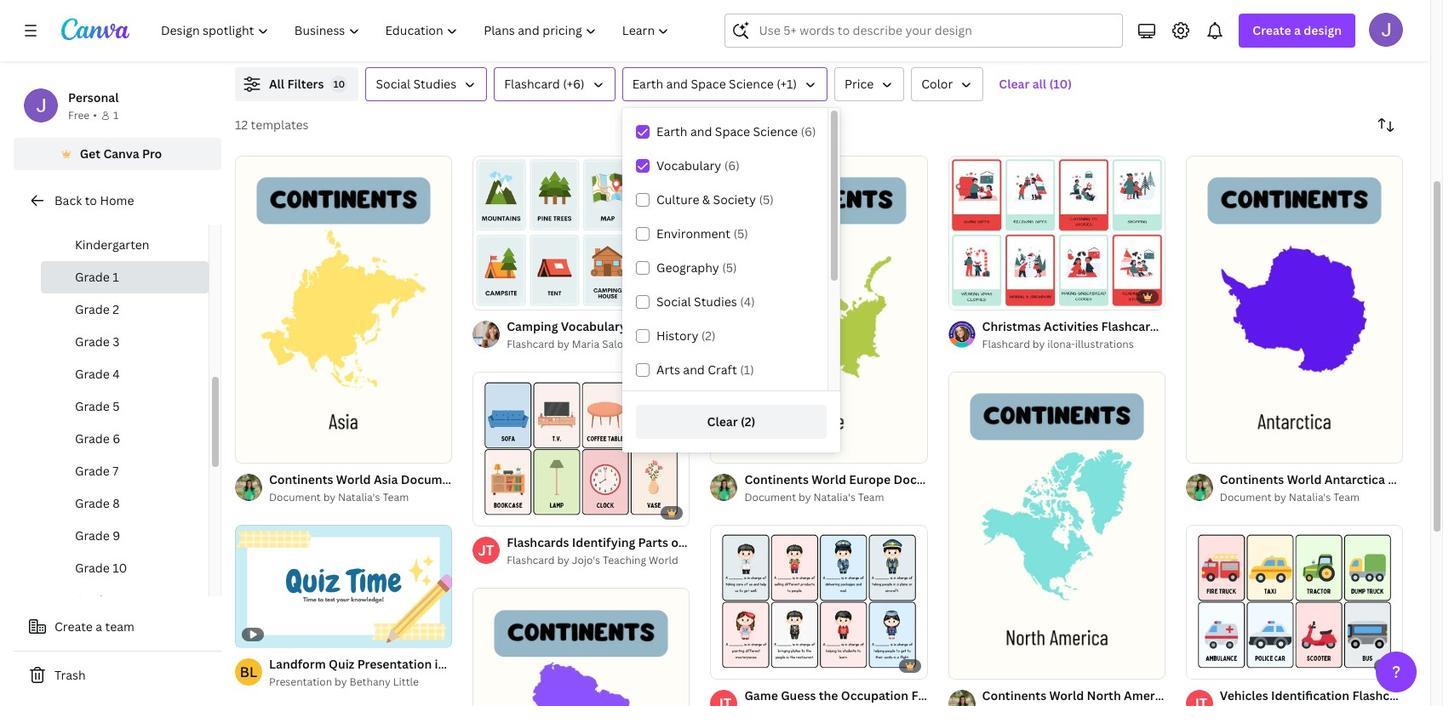 Task type: describe. For each thing, give the bounding box(es) containing it.
grade for grade 3
[[75, 334, 110, 350]]

create for create a design
[[1253, 22, 1292, 38]]

christmas
[[983, 319, 1041, 335]]

grade 3
[[75, 334, 120, 350]]

0 vertical spatial vocabulary
[[657, 158, 722, 174]]

grade for grade 1
[[75, 269, 110, 285]]

environment
[[657, 226, 731, 242]]

grade 6
[[75, 431, 120, 447]]

camping vocabulary flashcards in colorful illustrative style link
[[507, 318, 855, 337]]

blue
[[977, 688, 1003, 705]]

game guess the occupation flashcards  blue and red cute link
[[745, 688, 1084, 706]]

(4)
[[740, 294, 755, 310]]

1 of 3
[[723, 659, 747, 672]]

0 horizontal spatial 10
[[113, 560, 127, 577]]

all
[[269, 76, 285, 92]]

document by natalia's team for vehicles
[[1220, 491, 1360, 505]]

little
[[393, 675, 419, 690]]

game guess the occupation flashcards  blue and red cute image
[[711, 526, 928, 680]]

team
[[105, 619, 134, 635]]

•
[[93, 108, 97, 123]]

grade 1
[[75, 269, 119, 285]]

1 document from the left
[[269, 491, 321, 505]]

social studies
[[376, 76, 457, 92]]

flashcard inside button
[[504, 76, 560, 92]]

1 of 5
[[485, 290, 509, 303]]

grade for grade 7
[[75, 463, 110, 480]]

of for christmas activities flashcards in red and green cartoon style
[[968, 290, 977, 303]]

culture & society (5)
[[657, 192, 774, 208]]

christmas activities flashcards in red and green cartoon style image
[[948, 156, 1166, 310]]

by inside christmas activities flashcards in red and green cartoon style flashcard by ilona-illustrations
[[1033, 337, 1045, 352]]

red inside christmas activities flashcards in red and green cartoon style flashcard by ilona-illustrations
[[1181, 319, 1203, 335]]

vocabulary (6)
[[657, 158, 740, 174]]

grade 9
[[75, 528, 120, 544]]

flashcards identifying parts of the living room in colorful illustrative style image
[[473, 373, 690, 526]]

grade 10
[[75, 560, 127, 577]]

(+6)
[[563, 76, 585, 92]]

green
[[1231, 319, 1266, 335]]

culture
[[657, 192, 700, 208]]

of for camping vocabulary flashcards in colorful illustrative style
[[492, 290, 501, 303]]

and for earth and space science (+1)
[[667, 76, 688, 92]]

back to home link
[[14, 184, 221, 218]]

0 horizontal spatial (6)
[[725, 158, 740, 174]]

space for (+1)
[[691, 76, 726, 92]]

natalia's for game guess the occupation flashcards  blue and red cute
[[814, 491, 856, 505]]

cute
[[1056, 688, 1084, 705]]

trash link
[[14, 659, 221, 693]]

get canva pro button
[[14, 138, 221, 170]]

game
[[745, 688, 778, 705]]

grade for grade 6
[[75, 431, 110, 447]]

6
[[113, 431, 120, 447]]

clear all (10)
[[999, 76, 1072, 92]]

(1)
[[740, 362, 754, 378]]

pro
[[142, 146, 162, 162]]

personal
[[68, 89, 119, 106]]

0 horizontal spatial 2
[[113, 302, 119, 318]]

(+1)
[[777, 76, 797, 92]]

the
[[819, 688, 838, 705]]

7
[[113, 463, 119, 480]]

vehicles identification flashcards colo link
[[1220, 688, 1444, 706]]

geography (5)
[[657, 260, 737, 276]]

style inside the camping vocabulary flashcards in colorful illustrative style flashcard by maria salomón
[[825, 319, 855, 335]]

grade 4 link
[[41, 359, 209, 391]]

grade 2 link
[[41, 294, 209, 326]]

pre-school link
[[41, 197, 209, 229]]

camping vocabulary flashcards in colorful illustrative style flashcard by maria salomón
[[507, 319, 855, 352]]

create a design button
[[1240, 14, 1356, 48]]

christmas activities flashcards in red and green cartoon style link
[[983, 318, 1349, 337]]

grade for grade 10
[[75, 560, 110, 577]]

space for (6)
[[715, 124, 750, 140]]

grade 10 link
[[41, 553, 209, 585]]

document for game guess the occupation flashcards  blue and red cute
[[745, 491, 796, 505]]

camping
[[507, 319, 558, 335]]

1 of 2
[[960, 290, 985, 303]]

jacob simon image
[[1370, 13, 1404, 47]]

school
[[99, 204, 137, 221]]

of inside 'link'
[[730, 659, 739, 672]]

ilona-
[[1048, 337, 1076, 352]]

flashcard inside the camping vocabulary flashcards in colorful illustrative style flashcard by maria salomón
[[507, 337, 555, 352]]

jojo's teaching world element for vehicles
[[1186, 691, 1214, 707]]

(2) for history (2)
[[702, 328, 716, 344]]

1 natalia's from the left
[[338, 491, 380, 505]]

occupation
[[841, 688, 909, 705]]

and for earth and space science (6)
[[691, 124, 712, 140]]

free •
[[68, 108, 97, 123]]

Search search field
[[759, 14, 1113, 47]]

1 for 1 of 5
[[485, 290, 490, 303]]

color
[[922, 76, 953, 92]]

clear (2) button
[[636, 405, 827, 439]]

grade 7 link
[[41, 456, 209, 488]]

all
[[1033, 76, 1047, 92]]

clear all (10) button
[[991, 67, 1081, 101]]

create a team
[[55, 619, 134, 635]]

geography
[[657, 260, 720, 276]]

canva
[[103, 146, 139, 162]]

flashcard inside christmas activities flashcards in red and green cartoon style flashcard by ilona-illustrations
[[983, 337, 1031, 352]]

jojo's teaching world element for game
[[711, 691, 738, 707]]

(5) for geography (5)
[[722, 260, 737, 276]]

grade 5 link
[[41, 391, 209, 423]]

document by natalia's team for game
[[745, 491, 885, 505]]

jt link for vehicles identification flashcards colo
[[1186, 691, 1214, 707]]

pre-
[[75, 204, 99, 221]]

flashcards for vehicles
[[1353, 688, 1415, 705]]

flashcards for christmas
[[1102, 319, 1164, 335]]

grade for grade 5
[[75, 399, 110, 415]]

grade for grade 4
[[75, 366, 110, 382]]

bethany little image
[[235, 659, 262, 686]]

jojo's teaching world image
[[711, 691, 738, 707]]

environment (5)
[[657, 226, 749, 242]]

1 for 1 of 3
[[723, 659, 728, 672]]

1 document by natalia's team from the left
[[269, 491, 409, 505]]

flashcard by maria salomón link
[[507, 337, 690, 354]]

clear for clear all (10)
[[999, 76, 1030, 92]]

christmas activities flashcards in red and green cartoon style flashcard by ilona-illustrations
[[983, 319, 1349, 352]]

12 templates
[[235, 117, 309, 133]]

5 inside grade 5 link
[[113, 399, 120, 415]]

grade 5
[[75, 399, 120, 415]]

(5) for environment (5)
[[734, 226, 749, 242]]

team for game guess the occupation flashcards  blue and red cute
[[858, 491, 885, 505]]

1 of 2 link
[[948, 156, 1166, 310]]

bethany
[[350, 675, 391, 690]]

camping vocabulary flashcards in colorful illustrative style image
[[473, 156, 690, 310]]

grade 6 link
[[41, 423, 209, 456]]

illustrative
[[760, 319, 822, 335]]

earth and space science (+1)
[[633, 76, 797, 92]]

1 horizontal spatial (6)
[[801, 124, 816, 140]]

document by natalia's team link for game guess the occupation flashcards  blue and red cute
[[745, 490, 928, 507]]



Task type: vqa. For each thing, say whether or not it's contained in the screenshot.
Top level navigation ELEMENT
yes



Task type: locate. For each thing, give the bounding box(es) containing it.
grade for grade 2
[[75, 302, 110, 318]]

3 natalia's from the left
[[1289, 491, 1331, 505]]

natalia's
[[338, 491, 380, 505], [814, 491, 856, 505], [1289, 491, 1331, 505]]

1 horizontal spatial vocabulary
[[657, 158, 722, 174]]

0 vertical spatial jojo's teaching world image
[[473, 538, 500, 565]]

(5) right 'society'
[[759, 192, 774, 208]]

2 horizontal spatial of
[[968, 290, 977, 303]]

2 document by natalia's team from the left
[[745, 491, 885, 505]]

science down (+1)
[[753, 124, 798, 140]]

presentation
[[269, 675, 332, 690]]

(5) down 'society'
[[734, 226, 749, 242]]

social inside button
[[376, 76, 411, 92]]

0 horizontal spatial vocabulary
[[561, 319, 627, 335]]

0 vertical spatial (2)
[[702, 328, 716, 344]]

Sort by button
[[1370, 108, 1404, 142]]

create inside create a design dropdown button
[[1253, 22, 1292, 38]]

2
[[979, 290, 985, 303], [113, 302, 119, 318]]

templates
[[251, 117, 309, 133]]

history
[[657, 328, 699, 344]]

1 horizontal spatial document
[[745, 491, 796, 505]]

4 grade from the top
[[75, 366, 110, 382]]

vocabulary up 'flashcard by maria salomón' link
[[561, 319, 627, 335]]

bethany little element
[[235, 659, 262, 686]]

flashcards left blue
[[912, 688, 974, 705]]

0 horizontal spatial (2)
[[702, 328, 716, 344]]

1 team from the left
[[383, 491, 409, 505]]

style right illustrative
[[825, 319, 855, 335]]

by for the flashcard by jojo's teaching world link
[[557, 554, 570, 568]]

2 grade from the top
[[75, 302, 110, 318]]

1 horizontal spatial jojo's teaching world element
[[711, 691, 738, 707]]

maria
[[572, 337, 600, 352]]

1 horizontal spatial studies
[[694, 294, 737, 310]]

identification
[[1272, 688, 1350, 705]]

history (2)
[[657, 328, 716, 344]]

0 horizontal spatial clear
[[707, 414, 738, 430]]

0 horizontal spatial jt link
[[473, 538, 500, 565]]

red inside "link"
[[1031, 688, 1053, 705]]

1 vertical spatial red
[[1031, 688, 1053, 705]]

studies up in
[[694, 294, 737, 310]]

flashcards inside "link"
[[912, 688, 974, 705]]

1 vertical spatial earth
[[657, 124, 688, 140]]

6 grade from the top
[[75, 431, 110, 447]]

0 vertical spatial 3
[[113, 334, 120, 350]]

document for vehicles identification flashcards colo
[[1220, 491, 1272, 505]]

arts and craft (1)
[[657, 362, 754, 378]]

1 horizontal spatial a
[[1295, 22, 1301, 38]]

10
[[334, 78, 345, 90], [113, 560, 127, 577]]

5 down 4
[[113, 399, 120, 415]]

earth
[[633, 76, 664, 92], [657, 124, 688, 140]]

get
[[80, 146, 101, 162]]

flashcard by jojo's teaching world link
[[507, 553, 690, 570]]

0 horizontal spatial of
[[492, 290, 501, 303]]

and for arts and craft (1)
[[683, 362, 705, 378]]

flashcards for camping
[[630, 319, 692, 335]]

1 vertical spatial 5
[[113, 399, 120, 415]]

1 horizontal spatial of
[[730, 659, 739, 672]]

3 inside 'link'
[[741, 659, 747, 672]]

1 vertical spatial (5)
[[734, 226, 749, 242]]

earth for earth and space science (6)
[[657, 124, 688, 140]]

and inside christmas activities flashcards in red and green cartoon style flashcard by ilona-illustrations
[[1206, 319, 1228, 335]]

vocabulary inside the camping vocabulary flashcards in colorful illustrative style flashcard by maria salomón
[[561, 319, 627, 335]]

0 horizontal spatial 5
[[113, 399, 120, 415]]

0 horizontal spatial team
[[383, 491, 409, 505]]

by for game guess the occupation flashcards  blue and red cute's document by natalia's team link
[[799, 491, 811, 505]]

red
[[1181, 319, 1203, 335], [1031, 688, 1053, 705]]

grade 7
[[75, 463, 119, 480]]

0 vertical spatial a
[[1295, 22, 1301, 38]]

natalia's for vehicles identification flashcards colo
[[1289, 491, 1331, 505]]

1 for 1
[[113, 108, 119, 123]]

by for document by natalia's team link associated with vehicles identification flashcards colo
[[1275, 491, 1287, 505]]

9
[[113, 528, 120, 544]]

1 horizontal spatial 5
[[504, 290, 509, 303]]

jojo's teaching world element
[[473, 538, 500, 565], [711, 691, 738, 707], [1186, 691, 1214, 707]]

1 horizontal spatial red
[[1181, 319, 1203, 335]]

1 horizontal spatial document by natalia's team link
[[745, 490, 928, 507]]

create down grade 11
[[55, 619, 93, 635]]

grade 11 link
[[41, 585, 209, 618]]

2 document by natalia's team link from the left
[[745, 490, 928, 507]]

studies down top level navigation element
[[414, 76, 457, 92]]

1 vertical spatial science
[[753, 124, 798, 140]]

2 horizontal spatial team
[[1334, 491, 1360, 505]]

pre-school
[[75, 204, 137, 221]]

filters
[[287, 76, 324, 92]]

2 vertical spatial (5)
[[722, 260, 737, 276]]

5 up "camping"
[[504, 290, 509, 303]]

style inside christmas activities flashcards in red and green cartoon style flashcard by ilona-illustrations
[[1319, 319, 1349, 335]]

None search field
[[725, 14, 1124, 48]]

2 style from the left
[[1319, 319, 1349, 335]]

(10)
[[1050, 76, 1072, 92]]

grade for grade 8
[[75, 496, 110, 512]]

0 horizontal spatial red
[[1031, 688, 1053, 705]]

1 horizontal spatial clear
[[999, 76, 1030, 92]]

create a design
[[1253, 22, 1342, 38]]

earth and space science (6)
[[657, 124, 816, 140]]

design
[[1304, 22, 1342, 38]]

2 natalia's from the left
[[814, 491, 856, 505]]

grade left 9
[[75, 528, 110, 544]]

style
[[825, 319, 855, 335], [1319, 319, 1349, 335]]

salomón
[[602, 337, 646, 352]]

1 horizontal spatial jojo's teaching world image
[[1186, 691, 1214, 707]]

2 horizontal spatial document
[[1220, 491, 1272, 505]]

society
[[713, 192, 756, 208]]

&
[[703, 192, 710, 208]]

a for team
[[96, 619, 102, 635]]

2 horizontal spatial jojo's teaching world element
[[1186, 691, 1214, 707]]

1 horizontal spatial 2
[[979, 290, 985, 303]]

earth for earth and space science (+1)
[[633, 76, 664, 92]]

3 document by natalia's team from the left
[[1220, 491, 1360, 505]]

social for social studies
[[376, 76, 411, 92]]

and right blue
[[1006, 688, 1028, 705]]

jt link
[[473, 538, 500, 565], [711, 691, 738, 707], [1186, 691, 1214, 707]]

0 vertical spatial social
[[376, 76, 411, 92]]

science left (+1)
[[729, 76, 774, 92]]

0 vertical spatial space
[[691, 76, 726, 92]]

2 up grade 3 link
[[113, 302, 119, 318]]

0 vertical spatial studies
[[414, 76, 457, 92]]

10 down grade 9 link
[[113, 560, 127, 577]]

(5) up social studies (4)
[[722, 260, 737, 276]]

3 document from the left
[[1220, 491, 1272, 505]]

clear
[[999, 76, 1030, 92], [707, 414, 738, 430]]

team
[[383, 491, 409, 505], [858, 491, 885, 505], [1334, 491, 1360, 505]]

flashcards left colo at the right of the page
[[1353, 688, 1415, 705]]

continents world europe document in green blue white illustrative style image
[[711, 156, 928, 463]]

clear left "all"
[[999, 76, 1030, 92]]

and inside button
[[667, 76, 688, 92]]

social up camping vocabulary flashcards in colorful illustrative style link
[[657, 294, 691, 310]]

1 of 3 link
[[711, 526, 928, 680]]

activities
[[1044, 319, 1099, 335]]

1 for 1 of 2
[[960, 290, 965, 303]]

0 vertical spatial (6)
[[801, 124, 816, 140]]

1 horizontal spatial create
[[1253, 22, 1292, 38]]

by for 1st document by natalia's team link from the left
[[323, 491, 336, 505]]

1 horizontal spatial social
[[657, 294, 691, 310]]

jt link for game guess the occupation flashcards  blue and red cute
[[711, 691, 738, 707]]

social studies button
[[366, 67, 487, 101]]

1 vertical spatial 3
[[741, 659, 747, 672]]

red right the in at top
[[1181, 319, 1203, 335]]

(2) inside button
[[741, 414, 756, 430]]

9 grade from the top
[[75, 528, 110, 544]]

earth inside button
[[633, 76, 664, 92]]

1 document by natalia's team link from the left
[[269, 490, 452, 507]]

studies for social studies (4)
[[694, 294, 737, 310]]

0 vertical spatial (5)
[[759, 192, 774, 208]]

in
[[1167, 319, 1178, 335]]

3 up 4
[[113, 334, 120, 350]]

create inside create a team button
[[55, 619, 93, 635]]

cartoon
[[1269, 319, 1316, 335]]

flashcard left the 'jojo's'
[[507, 554, 555, 568]]

grade up create a team
[[75, 593, 110, 609]]

10 right filters
[[334, 78, 345, 90]]

document by natalia's team
[[269, 491, 409, 505], [745, 491, 885, 505], [1220, 491, 1360, 505]]

8
[[113, 496, 120, 512]]

style right the cartoon
[[1319, 319, 1349, 335]]

kindergarten
[[75, 237, 149, 253]]

2 horizontal spatial natalia's
[[1289, 491, 1331, 505]]

1 vertical spatial (2)
[[741, 414, 756, 430]]

vehicles
[[1220, 688, 1269, 705]]

1 vertical spatial (6)
[[725, 158, 740, 174]]

grade for grade 9
[[75, 528, 110, 544]]

flashcard by ilona-illustrations link
[[983, 337, 1166, 354]]

1 vertical spatial 10
[[113, 560, 127, 577]]

1 style from the left
[[825, 319, 855, 335]]

3 up game
[[741, 659, 747, 672]]

vehicles identification flashcards colorful image
[[1186, 526, 1404, 680]]

grade left 6
[[75, 431, 110, 447]]

back
[[55, 192, 82, 209]]

grade left 4
[[75, 366, 110, 382]]

jojo's teaching world image for document by natalia's team
[[1186, 691, 1214, 707]]

1 vertical spatial jojo's teaching world image
[[1186, 691, 1214, 707]]

0 horizontal spatial jojo's teaching world image
[[473, 538, 500, 565]]

jojo's teaching world image
[[473, 538, 500, 565], [1186, 691, 1214, 707]]

5
[[504, 290, 509, 303], [113, 399, 120, 415]]

a inside dropdown button
[[1295, 22, 1301, 38]]

colorful
[[709, 319, 757, 335]]

guess
[[781, 688, 816, 705]]

1 horizontal spatial (2)
[[741, 414, 756, 430]]

science
[[729, 76, 774, 92], [753, 124, 798, 140]]

space up earth and space science (6)
[[691, 76, 726, 92]]

studies inside social studies button
[[414, 76, 457, 92]]

home
[[100, 192, 134, 209]]

social
[[376, 76, 411, 92], [657, 294, 691, 310]]

social for social studies (4)
[[657, 294, 691, 310]]

0 horizontal spatial document by natalia's team
[[269, 491, 409, 505]]

1 vertical spatial a
[[96, 619, 102, 635]]

2 horizontal spatial document by natalia's team link
[[1220, 490, 1404, 507]]

1 vertical spatial vocabulary
[[561, 319, 627, 335]]

10 filter options selected element
[[331, 76, 348, 93]]

colo
[[1418, 688, 1444, 705]]

1 horizontal spatial jt link
[[711, 691, 738, 707]]

0 horizontal spatial studies
[[414, 76, 457, 92]]

craft
[[708, 362, 737, 378]]

space down earth and space science (+1) button
[[715, 124, 750, 140]]

0 horizontal spatial document by natalia's team link
[[269, 490, 452, 507]]

grade down grade 1
[[75, 302, 110, 318]]

1 vertical spatial create
[[55, 619, 93, 635]]

grade down grade 9
[[75, 560, 110, 577]]

free
[[68, 108, 90, 123]]

0 horizontal spatial jojo's teaching world element
[[473, 538, 500, 565]]

and inside "link"
[[1006, 688, 1028, 705]]

jojo's teaching world image for flashcard by maria salomón
[[473, 538, 500, 565]]

by inside the camping vocabulary flashcards in colorful illustrative style flashcard by maria salomón
[[557, 337, 570, 352]]

social studies (4)
[[657, 294, 755, 310]]

2 team from the left
[[858, 491, 885, 505]]

science for (6)
[[753, 124, 798, 140]]

1 vertical spatial clear
[[707, 414, 738, 430]]

continents world asia document in yellow blue white illustrative style image
[[235, 156, 452, 463]]

create for create a team
[[55, 619, 93, 635]]

0 horizontal spatial style
[[825, 319, 855, 335]]

earth up vocabulary (6)
[[657, 124, 688, 140]]

flashcards up illustrations
[[1102, 319, 1164, 335]]

(2) for clear (2)
[[741, 414, 756, 430]]

to
[[85, 192, 97, 209]]

a
[[1295, 22, 1301, 38], [96, 619, 102, 635]]

trash
[[55, 668, 86, 684]]

and right 'arts'
[[683, 362, 705, 378]]

7 grade from the top
[[75, 463, 110, 480]]

jojo's
[[572, 554, 601, 568]]

11
[[113, 593, 125, 609]]

10 grade from the top
[[75, 560, 110, 577]]

and left the green
[[1206, 319, 1228, 335]]

grade up grade 2
[[75, 269, 110, 285]]

a left design
[[1295, 22, 1301, 38]]

create
[[1253, 22, 1292, 38], [55, 619, 93, 635]]

space inside button
[[691, 76, 726, 92]]

science inside button
[[729, 76, 774, 92]]

0 horizontal spatial 3
[[113, 334, 120, 350]]

1 horizontal spatial 3
[[741, 659, 747, 672]]

1 vertical spatial space
[[715, 124, 750, 140]]

grade down grade 4
[[75, 399, 110, 415]]

2 document from the left
[[745, 491, 796, 505]]

5 inside 1 of 5 link
[[504, 290, 509, 303]]

0 vertical spatial clear
[[999, 76, 1030, 92]]

grade down grade 2
[[75, 334, 110, 350]]

team for vehicles identification flashcards colo
[[1334, 491, 1360, 505]]

vocabulary up 'culture'
[[657, 158, 722, 174]]

grade 2
[[75, 302, 119, 318]]

0 horizontal spatial natalia's
[[338, 491, 380, 505]]

1 horizontal spatial team
[[858, 491, 885, 505]]

clear down craft
[[707, 414, 738, 430]]

3 document by natalia's team link from the left
[[1220, 490, 1404, 507]]

flashcards inside christmas activities flashcards in red and green cartoon style flashcard by ilona-illustrations
[[1102, 319, 1164, 335]]

1 vertical spatial studies
[[694, 294, 737, 310]]

document by natalia's team link for vehicles identification flashcards colo
[[1220, 490, 1404, 507]]

continents world south america document in blue and purple illustrative style image
[[473, 589, 690, 707]]

flashcard down christmas
[[983, 337, 1031, 352]]

flashcards left in
[[630, 319, 692, 335]]

earth right (+6)
[[633, 76, 664, 92]]

presentation by bethany little link
[[269, 674, 452, 691]]

flashcard left (+6)
[[504, 76, 560, 92]]

continents world north america document in blue white illustrative style image
[[948, 373, 1166, 680]]

back to home
[[55, 192, 134, 209]]

earth and space science (+1) button
[[622, 67, 828, 101]]

grade for grade 11
[[75, 593, 110, 609]]

0 horizontal spatial document
[[269, 491, 321, 505]]

0 horizontal spatial a
[[96, 619, 102, 635]]

by for presentation by bethany little link
[[335, 675, 347, 690]]

0 vertical spatial red
[[1181, 319, 1203, 335]]

1 horizontal spatial document by natalia's team
[[745, 491, 885, 505]]

3 grade from the top
[[75, 334, 110, 350]]

5 grade from the top
[[75, 399, 110, 415]]

studies for social studies
[[414, 76, 457, 92]]

2 up christmas
[[979, 290, 985, 303]]

1 vertical spatial social
[[657, 294, 691, 310]]

grade left 7
[[75, 463, 110, 480]]

0 vertical spatial 5
[[504, 290, 509, 303]]

and up earth and space science (6)
[[667, 76, 688, 92]]

flashcard down "camping"
[[507, 337, 555, 352]]

flashcard by jojo's teaching world
[[507, 554, 679, 568]]

flashcards inside the camping vocabulary flashcards in colorful illustrative style flashcard by maria salomón
[[630, 319, 692, 335]]

2 horizontal spatial jt link
[[1186, 691, 1214, 707]]

1 horizontal spatial style
[[1319, 319, 1349, 335]]

3 team from the left
[[1334, 491, 1360, 505]]

social right 10 filter options selected element
[[376, 76, 411, 92]]

science for (+1)
[[729, 76, 774, 92]]

clear for clear (2)
[[707, 414, 738, 430]]

1 horizontal spatial natalia's
[[814, 491, 856, 505]]

0 vertical spatial create
[[1253, 22, 1292, 38]]

get canva pro
[[80, 146, 162, 162]]

price
[[845, 76, 874, 92]]

grade left 8
[[75, 496, 110, 512]]

all filters
[[269, 76, 324, 92]]

space
[[691, 76, 726, 92], [715, 124, 750, 140]]

2 horizontal spatial document by natalia's team
[[1220, 491, 1360, 505]]

0 vertical spatial science
[[729, 76, 774, 92]]

illustrations
[[1076, 337, 1134, 352]]

world
[[649, 554, 679, 568]]

create a team button
[[14, 611, 221, 645]]

8 grade from the top
[[75, 496, 110, 512]]

0 horizontal spatial create
[[55, 619, 93, 635]]

top level navigation element
[[150, 14, 684, 48]]

a left team
[[96, 619, 102, 635]]

0 vertical spatial 10
[[334, 78, 345, 90]]

of
[[492, 290, 501, 303], [968, 290, 977, 303], [730, 659, 739, 672]]

presentation by bethany little
[[269, 675, 419, 690]]

by
[[557, 337, 570, 352], [1033, 337, 1045, 352], [323, 491, 336, 505], [799, 491, 811, 505], [1275, 491, 1287, 505], [557, 554, 570, 568], [335, 675, 347, 690]]

in
[[695, 319, 706, 335]]

grade 11
[[75, 593, 125, 609]]

create left design
[[1253, 22, 1292, 38]]

1 grade from the top
[[75, 269, 110, 285]]

studies
[[414, 76, 457, 92], [694, 294, 737, 310]]

11 grade from the top
[[75, 593, 110, 609]]

0 vertical spatial earth
[[633, 76, 664, 92]]

0 horizontal spatial social
[[376, 76, 411, 92]]

1 inside 'link'
[[723, 659, 728, 672]]

1 horizontal spatial 10
[[334, 78, 345, 90]]

red left cute
[[1031, 688, 1053, 705]]

and up vocabulary (6)
[[691, 124, 712, 140]]

continents world antarctica document in blue white illustrative style image
[[1186, 156, 1404, 463]]

4
[[113, 366, 120, 382]]

a inside button
[[96, 619, 102, 635]]

a for design
[[1295, 22, 1301, 38]]



